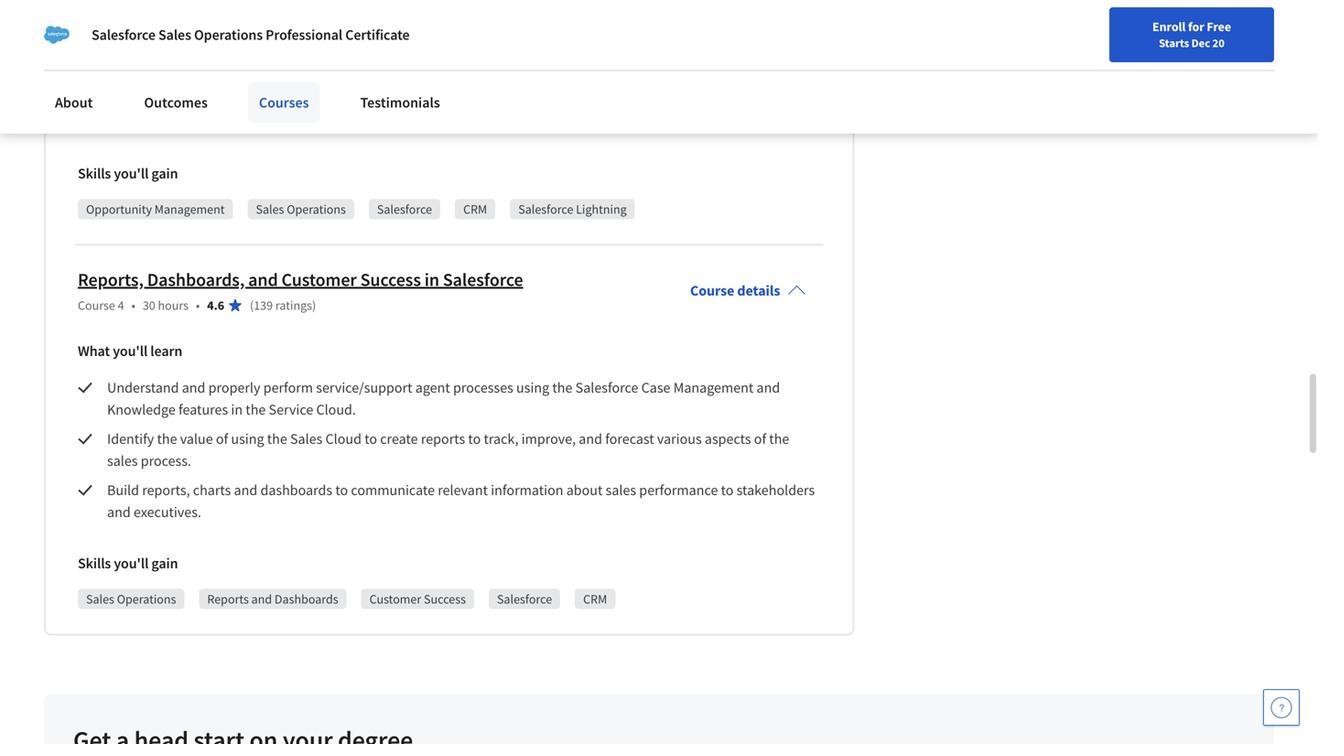Task type: describe. For each thing, give the bounding box(es) containing it.
features
[[178, 400, 228, 419]]

products,
[[731, 91, 789, 109]]

testimonials
[[360, 93, 440, 112]]

sales inside the identify the value of using the sales cloud to create reports to track, improve, and forecast various aspects of the sales process.
[[290, 430, 323, 448]]

case
[[641, 378, 671, 397]]

reports,
[[142, 481, 190, 499]]

in inside 'understand and properly perform service/support agent processes using the salesforce case management and knowledge features in the service cloud.'
[[231, 400, 243, 419]]

skills you'll gain for what you'll learn
[[78, 554, 178, 573]]

sales inside build reports, charts and dashboards to communicate relevant information about sales performance to stakeholders and executives.
[[606, 481, 636, 499]]

them.
[[200, 10, 235, 29]]

understand and properly perform service/support agent processes using the salesforce case management and knowledge features in the service cloud.
[[107, 378, 783, 419]]

learn
[[150, 342, 182, 360]]

service
[[269, 400, 313, 419]]

and inside demonstrate an in-depth knowledge of how sales teams progress opportunities through the sales pipeline and close deals in salesforce.
[[755, 40, 779, 58]]

the right the aspects
[[769, 430, 789, 448]]

outcomes
[[144, 93, 208, 112]]

performance
[[639, 481, 718, 499]]

course details button
[[676, 256, 821, 325]]

managing
[[515, 91, 576, 109]]

the down 'properly'
[[246, 400, 266, 419]]

through
[[594, 40, 643, 58]]

skills for describe what sales activities an account executive is typically responsible for and how a sales operations specialist would support them.
[[78, 164, 111, 183]]

processes
[[453, 378, 513, 397]]

cloud.
[[316, 400, 356, 419]]

sales inside demonstrate proficiency using salesforce sales cloud lightning by managing accounts, opportunities, products, quotes, and contracts.
[[362, 91, 394, 109]]

cloud inside the identify the value of using the sales cloud to create reports to track, improve, and forecast various aspects of the sales process.
[[325, 430, 362, 448]]

build
[[107, 481, 139, 499]]

(
[[250, 297, 254, 313]]

management inside 'understand and properly perform service/support agent processes using the salesforce case management and knowledge features in the service cloud.'
[[673, 378, 754, 397]]

knowledge
[[263, 40, 330, 58]]

value
[[180, 430, 213, 448]]

quotes,
[[107, 113, 153, 131]]

properly
[[208, 378, 260, 397]]

agent
[[415, 378, 450, 397]]

forecast
[[605, 430, 654, 448]]

hours
[[158, 297, 189, 313]]

accounts,
[[579, 91, 638, 109]]

opportunities,
[[641, 91, 728, 109]]

contracts.
[[182, 113, 243, 131]]

opportunity management
[[86, 201, 225, 217]]

responsible
[[487, 0, 558, 7]]

courses
[[259, 93, 309, 112]]

stakeholders
[[737, 481, 815, 499]]

139
[[254, 297, 273, 313]]

30
[[143, 297, 155, 313]]

demonstrate for demonstrate an in-depth knowledge of how sales teams progress opportunities through the sales pipeline and close deals in salesforce.
[[107, 40, 186, 58]]

activities
[[230, 0, 285, 7]]

1 vertical spatial lightning
[[576, 201, 627, 217]]

enroll for free starts dec 20
[[1153, 18, 1231, 50]]

and inside demonstrate proficiency using salesforce sales cloud lightning by managing accounts, opportunities, products, quotes, and contracts.
[[156, 113, 179, 131]]

1 vertical spatial you'll
[[113, 342, 148, 360]]

specialist
[[749, 0, 807, 7]]

cloud inside demonstrate proficiency using salesforce sales cloud lightning by managing accounts, opportunities, products, quotes, and contracts.
[[397, 91, 433, 109]]

outcomes link
[[133, 82, 219, 123]]

dashboards
[[260, 481, 332, 499]]

0 horizontal spatial crm
[[463, 201, 487, 217]]

course 4 • 30 hours •
[[78, 297, 200, 313]]

what
[[163, 0, 194, 7]]

in inside demonstrate an in-depth knowledge of how sales teams progress opportunities through the sales pipeline and close deals in salesforce.
[[142, 62, 154, 80]]

enroll
[[1153, 18, 1186, 35]]

demonstrate for demonstrate proficiency using salesforce sales cloud lightning by managing accounts, opportunities, products, quotes, and contracts.
[[107, 91, 186, 109]]

progress
[[451, 40, 504, 58]]

free
[[1207, 18, 1231, 35]]

aspects
[[705, 430, 751, 448]]

using inside the identify the value of using the sales cloud to create reports to track, improve, and forecast various aspects of the sales process.
[[231, 430, 264, 448]]

teams
[[411, 40, 448, 58]]

starts
[[1159, 36, 1189, 50]]

professional
[[266, 26, 342, 44]]

describe what sales activities an account executive is typically responsible for and how a sales operations specialist would support them.
[[107, 0, 810, 29]]

0 vertical spatial sales operations
[[256, 201, 346, 217]]

dashboards,
[[147, 268, 245, 291]]

1 vertical spatial crm
[[583, 591, 607, 607]]

deals
[[107, 62, 140, 80]]

executive
[[358, 0, 416, 7]]

sales inside the identify the value of using the sales cloud to create reports to track, improve, and forecast various aspects of the sales process.
[[107, 452, 138, 470]]

proficiency
[[189, 91, 257, 109]]

improve,
[[522, 430, 576, 448]]

course for course details
[[690, 281, 734, 300]]

support
[[148, 10, 197, 29]]

for inside enroll for free starts dec 20
[[1188, 18, 1204, 35]]

skills for what you'll learn
[[78, 554, 111, 573]]

ratings
[[275, 297, 312, 313]]

what
[[78, 342, 110, 360]]

skills you'll gain for describe what sales activities an account executive is typically responsible for and how a sales operations specialist would support them.
[[78, 164, 178, 183]]

is
[[419, 0, 429, 7]]

show notifications image
[[1105, 23, 1127, 45]]

typically
[[432, 0, 484, 7]]

gain for what you'll learn
[[151, 554, 178, 573]]

gain for describe what sales activities an account executive is typically responsible for and how a sales operations specialist would support them.
[[151, 164, 178, 183]]

about
[[566, 481, 603, 499]]

to left create
[[365, 430, 377, 448]]

describe
[[107, 0, 160, 7]]

build reports, charts and dashboards to communicate relevant information about sales performance to stakeholders and executives.
[[107, 481, 818, 521]]

operations
[[680, 0, 746, 7]]

for inside describe what sales activities an account executive is typically responsible for and how a sales operations specialist would support them.
[[561, 0, 578, 7]]

1 vertical spatial sales operations
[[86, 591, 176, 607]]

1 horizontal spatial customer
[[369, 591, 421, 607]]

lightning inside demonstrate proficiency using salesforce sales cloud lightning by managing accounts, opportunities, products, quotes, and contracts.
[[436, 91, 494, 109]]

)
[[312, 297, 316, 313]]

about
[[55, 93, 93, 112]]



Task type: vqa. For each thing, say whether or not it's contained in the screenshot.
the bottom in
yes



Task type: locate. For each thing, give the bounding box(es) containing it.
management up the aspects
[[673, 378, 754, 397]]

an up professional
[[288, 0, 303, 7]]

20
[[1213, 36, 1225, 50]]

course
[[690, 281, 734, 300], [78, 297, 115, 313]]

skills you'll gain up opportunity
[[78, 164, 178, 183]]

customer up )
[[282, 268, 357, 291]]

demonstrate inside demonstrate an in-depth knowledge of how sales teams progress opportunities through the sales pipeline and close deals in salesforce.
[[107, 40, 186, 58]]

0 vertical spatial skills
[[78, 164, 111, 183]]

customer
[[282, 268, 357, 291], [369, 591, 421, 607]]

demonstrate up quotes,
[[107, 91, 186, 109]]

0 vertical spatial lightning
[[436, 91, 494, 109]]

0 vertical spatial an
[[288, 0, 303, 7]]

0 vertical spatial demonstrate
[[107, 40, 186, 58]]

and inside the identify the value of using the sales cloud to create reports to track, improve, and forecast various aspects of the sales process.
[[579, 430, 602, 448]]

0 vertical spatial using
[[260, 91, 293, 109]]

to right 'dashboards'
[[335, 481, 348, 499]]

using right value
[[231, 430, 264, 448]]

1 vertical spatial in
[[425, 268, 439, 291]]

how inside demonstrate an in-depth knowledge of how sales teams progress opportunities through the sales pipeline and close deals in salesforce.
[[348, 40, 374, 58]]

sales
[[197, 0, 227, 7], [647, 0, 678, 7], [377, 40, 408, 58], [669, 40, 700, 58], [107, 452, 138, 470], [606, 481, 636, 499]]

demonstrate inside demonstrate proficiency using salesforce sales cloud lightning by managing accounts, opportunities, products, quotes, and contracts.
[[107, 91, 186, 109]]

0 vertical spatial customer
[[282, 268, 357, 291]]

how inside describe what sales activities an account executive is typically responsible for and how a sales operations specialist would support them.
[[607, 0, 634, 7]]

using right the processes
[[516, 378, 549, 397]]

you'll for describe what sales activities an account executive is typically responsible for and how a sales operations specialist would support them.
[[114, 164, 149, 183]]

customer success
[[369, 591, 466, 607]]

1 gain from the top
[[151, 164, 178, 183]]

salesforce lightning
[[518, 201, 627, 217]]

to left track,
[[468, 430, 481, 448]]

and
[[581, 0, 604, 7], [755, 40, 779, 58], [156, 113, 179, 131], [248, 268, 278, 291], [182, 378, 205, 397], [757, 378, 780, 397], [579, 430, 602, 448], [234, 481, 257, 499], [107, 503, 131, 521], [251, 591, 272, 607]]

close
[[782, 40, 813, 58]]

1 vertical spatial for
[[1188, 18, 1204, 35]]

1 vertical spatial demonstrate
[[107, 91, 186, 109]]

reports,
[[78, 268, 144, 291]]

1 horizontal spatial an
[[288, 0, 303, 7]]

0 horizontal spatial •
[[131, 297, 135, 313]]

using
[[260, 91, 293, 109], [516, 378, 549, 397], [231, 430, 264, 448]]

4.6
[[207, 297, 224, 313]]

1 vertical spatial cloud
[[325, 430, 362, 448]]

sales up them. in the left of the page
[[197, 0, 227, 7]]

course inside dropdown button
[[690, 281, 734, 300]]

course left details
[[690, 281, 734, 300]]

perform
[[263, 378, 313, 397]]

2 vertical spatial operations
[[117, 591, 176, 607]]

courses link
[[248, 82, 320, 123]]

skills up opportunity
[[78, 164, 111, 183]]

the down service
[[267, 430, 287, 448]]

of
[[333, 40, 345, 58], [216, 430, 228, 448], [754, 430, 766, 448]]

1 horizontal spatial success
[[424, 591, 466, 607]]

using inside 'understand and properly perform service/support agent processes using the salesforce case management and knowledge features in the service cloud.'
[[516, 378, 549, 397]]

in-
[[207, 40, 224, 58]]

1 vertical spatial using
[[516, 378, 549, 397]]

the inside demonstrate an in-depth knowledge of how sales teams progress opportunities through the sales pipeline and close deals in salesforce.
[[646, 40, 666, 58]]

dec
[[1192, 36, 1210, 50]]

coursera image
[[22, 15, 138, 44]]

0 vertical spatial in
[[142, 62, 154, 80]]

gain
[[151, 164, 178, 183], [151, 554, 178, 573]]

for up dec
[[1188, 18, 1204, 35]]

0 horizontal spatial operations
[[117, 591, 176, 607]]

1 vertical spatial an
[[189, 40, 205, 58]]

the right through
[[646, 40, 666, 58]]

• right 4
[[131, 297, 135, 313]]

( 139 ratings )
[[250, 297, 316, 313]]

0 horizontal spatial in
[[142, 62, 154, 80]]

sales left pipeline
[[669, 40, 700, 58]]

how left a
[[607, 0, 634, 7]]

demonstrate
[[107, 40, 186, 58], [107, 91, 186, 109]]

0 horizontal spatial customer
[[282, 268, 357, 291]]

identify
[[107, 430, 154, 448]]

process.
[[141, 452, 191, 470]]

testimonials link
[[349, 82, 451, 123]]

2 skills you'll gain from the top
[[78, 554, 178, 573]]

an left in-
[[189, 40, 205, 58]]

skills you'll gain down executives.
[[78, 554, 178, 573]]

1 vertical spatial how
[[348, 40, 374, 58]]

customer right dashboards
[[369, 591, 421, 607]]

1 skills from the top
[[78, 164, 111, 183]]

4
[[118, 297, 124, 313]]

1 demonstrate from the top
[[107, 40, 186, 58]]

how down executive at the top
[[348, 40, 374, 58]]

you'll up opportunity
[[114, 164, 149, 183]]

2 • from the left
[[196, 297, 200, 313]]

operations down activities at the left top of the page
[[194, 26, 263, 44]]

an inside demonstrate an in-depth knowledge of how sales teams progress opportunities through the sales pipeline and close deals in salesforce.
[[189, 40, 205, 58]]

gain down executives.
[[151, 554, 178, 573]]

1 horizontal spatial how
[[607, 0, 634, 7]]

1 horizontal spatial in
[[231, 400, 243, 419]]

to
[[365, 430, 377, 448], [468, 430, 481, 448], [335, 481, 348, 499], [721, 481, 734, 499]]

service/support
[[316, 378, 412, 397]]

charts
[[193, 481, 231, 499]]

salesforce inside 'understand and properly perform service/support agent processes using the salesforce case management and knowledge features in the service cloud.'
[[575, 378, 638, 397]]

1 • from the left
[[131, 297, 135, 313]]

0 horizontal spatial success
[[360, 268, 421, 291]]

of left certificate
[[333, 40, 345, 58]]

2 horizontal spatial of
[[754, 430, 766, 448]]

by
[[497, 91, 512, 109]]

1 vertical spatial skills you'll gain
[[78, 554, 178, 573]]

about link
[[44, 82, 104, 123]]

None search field
[[261, 11, 563, 48]]

1 vertical spatial customer
[[369, 591, 421, 607]]

salesforce.
[[157, 62, 224, 80]]

what you'll learn
[[78, 342, 182, 360]]

management right opportunity
[[155, 201, 225, 217]]

1 horizontal spatial course
[[690, 281, 734, 300]]

0 vertical spatial success
[[360, 268, 421, 291]]

sales right a
[[647, 0, 678, 7]]

1 vertical spatial skills
[[78, 554, 111, 573]]

1 horizontal spatial crm
[[583, 591, 607, 607]]

reports
[[207, 591, 249, 607]]

skills
[[78, 164, 111, 183], [78, 554, 111, 573]]

course for course 4 • 30 hours •
[[78, 297, 115, 313]]

pipeline
[[702, 40, 752, 58]]

2 skills from the top
[[78, 554, 111, 573]]

2 horizontal spatial in
[[425, 268, 439, 291]]

of right value
[[216, 430, 228, 448]]

2 vertical spatial using
[[231, 430, 264, 448]]

certificate
[[345, 26, 410, 44]]

and inside describe what sales activities an account executive is typically responsible for and how a sales operations specialist would support them.
[[581, 0, 604, 7]]

0 horizontal spatial course
[[78, 297, 115, 313]]

1 horizontal spatial lightning
[[576, 201, 627, 217]]

0 vertical spatial crm
[[463, 201, 487, 217]]

reports
[[421, 430, 465, 448]]

0 vertical spatial cloud
[[397, 91, 433, 109]]

communicate
[[351, 481, 435, 499]]

2 vertical spatial you'll
[[114, 554, 149, 573]]

a
[[637, 0, 644, 7]]

of inside demonstrate an in-depth knowledge of how sales teams progress opportunities through the sales pipeline and close deals in salesforce.
[[333, 40, 345, 58]]

how
[[607, 0, 634, 7], [348, 40, 374, 58]]

1 horizontal spatial sales operations
[[256, 201, 346, 217]]

information
[[491, 481, 563, 499]]

details
[[737, 281, 780, 300]]

you'll down executives.
[[114, 554, 149, 573]]

2 gain from the top
[[151, 554, 178, 573]]

reports and dashboards
[[207, 591, 338, 607]]

1 vertical spatial success
[[424, 591, 466, 607]]

1 horizontal spatial for
[[1188, 18, 1204, 35]]

an inside describe what sales activities an account executive is typically responsible for and how a sales operations specialist would support them.
[[288, 0, 303, 7]]

you'll
[[114, 164, 149, 183], [113, 342, 148, 360], [114, 554, 149, 573]]

1 horizontal spatial •
[[196, 297, 200, 313]]

0 horizontal spatial an
[[189, 40, 205, 58]]

executives.
[[134, 503, 201, 521]]

sales left teams
[[377, 40, 408, 58]]

salesforce sales operations professional certificate
[[92, 26, 410, 44]]

1 horizontal spatial operations
[[194, 26, 263, 44]]

0 vertical spatial for
[[561, 0, 578, 7]]

sales down identify
[[107, 452, 138, 470]]

for right responsible
[[561, 0, 578, 7]]

create
[[380, 430, 418, 448]]

demonstrate proficiency using salesforce sales cloud lightning by managing accounts, opportunities, products, quotes, and contracts.
[[107, 91, 792, 131]]

reports, dashboards, and customer success in salesforce
[[78, 268, 523, 291]]

0 vertical spatial gain
[[151, 164, 178, 183]]

0 vertical spatial skills you'll gain
[[78, 164, 178, 183]]

2 demonstrate from the top
[[107, 91, 186, 109]]

0 horizontal spatial of
[[216, 430, 228, 448]]

0 horizontal spatial sales operations
[[86, 591, 176, 607]]

menu item
[[968, 18, 1086, 78]]

you'll left learn
[[113, 342, 148, 360]]

lightning
[[436, 91, 494, 109], [576, 201, 627, 217]]

0 horizontal spatial management
[[155, 201, 225, 217]]

depth
[[224, 40, 260, 58]]

various
[[657, 430, 702, 448]]

2 horizontal spatial operations
[[287, 201, 346, 217]]

the up process.
[[157, 430, 177, 448]]

• left 4.6
[[196, 297, 200, 313]]

sales right about
[[606, 481, 636, 499]]

the up the improve,
[[552, 378, 573, 397]]

salesforce inside demonstrate proficiency using salesforce sales cloud lightning by managing accounts, opportunities, products, quotes, and contracts.
[[296, 91, 359, 109]]

account
[[306, 0, 355, 7]]

1 vertical spatial operations
[[287, 201, 346, 217]]

0 vertical spatial management
[[155, 201, 225, 217]]

operations up reports, dashboards, and customer success in salesforce
[[287, 201, 346, 217]]

knowledge
[[107, 400, 176, 419]]

operations left reports
[[117, 591, 176, 607]]

using right proficiency
[[260, 91, 293, 109]]

you'll for what you'll learn
[[114, 554, 149, 573]]

for
[[561, 0, 578, 7], [1188, 18, 1204, 35]]

1 horizontal spatial cloud
[[397, 91, 433, 109]]

1 vertical spatial gain
[[151, 554, 178, 573]]

0 horizontal spatial how
[[348, 40, 374, 58]]

demonstrate up deals
[[107, 40, 186, 58]]

0 horizontal spatial cloud
[[325, 430, 362, 448]]

1 horizontal spatial of
[[333, 40, 345, 58]]

0 vertical spatial how
[[607, 0, 634, 7]]

skills you'll gain
[[78, 164, 178, 183], [78, 554, 178, 573]]

1 vertical spatial management
[[673, 378, 754, 397]]

cloud down teams
[[397, 91, 433, 109]]

0 vertical spatial you'll
[[114, 164, 149, 183]]

understand
[[107, 378, 179, 397]]

cloud
[[397, 91, 433, 109], [325, 430, 362, 448]]

to left stakeholders
[[721, 481, 734, 499]]

would
[[107, 10, 145, 29]]

gain up opportunity management
[[151, 164, 178, 183]]

reports, dashboards, and customer success in salesforce link
[[78, 268, 523, 291]]

track,
[[484, 430, 519, 448]]

sales operations
[[256, 201, 346, 217], [86, 591, 176, 607]]

opportunity
[[86, 201, 152, 217]]

skills down build
[[78, 554, 111, 573]]

1 skills you'll gain from the top
[[78, 164, 178, 183]]

using inside demonstrate proficiency using salesforce sales cloud lightning by managing accounts, opportunities, products, quotes, and contracts.
[[260, 91, 293, 109]]

2 vertical spatial in
[[231, 400, 243, 419]]

management
[[155, 201, 225, 217], [673, 378, 754, 397]]

course details
[[690, 281, 780, 300]]

cloud down the 'cloud.'
[[325, 430, 362, 448]]

opportunities
[[507, 40, 591, 58]]

0 vertical spatial operations
[[194, 26, 263, 44]]

salesforce image
[[44, 22, 70, 48]]

1 horizontal spatial management
[[673, 378, 754, 397]]

success
[[360, 268, 421, 291], [424, 591, 466, 607]]

0 horizontal spatial lightning
[[436, 91, 494, 109]]

course left 4
[[78, 297, 115, 313]]

relevant
[[438, 481, 488, 499]]

dashboards
[[275, 591, 338, 607]]

of right the aspects
[[754, 430, 766, 448]]

0 horizontal spatial for
[[561, 0, 578, 7]]

help center image
[[1271, 697, 1293, 719]]



